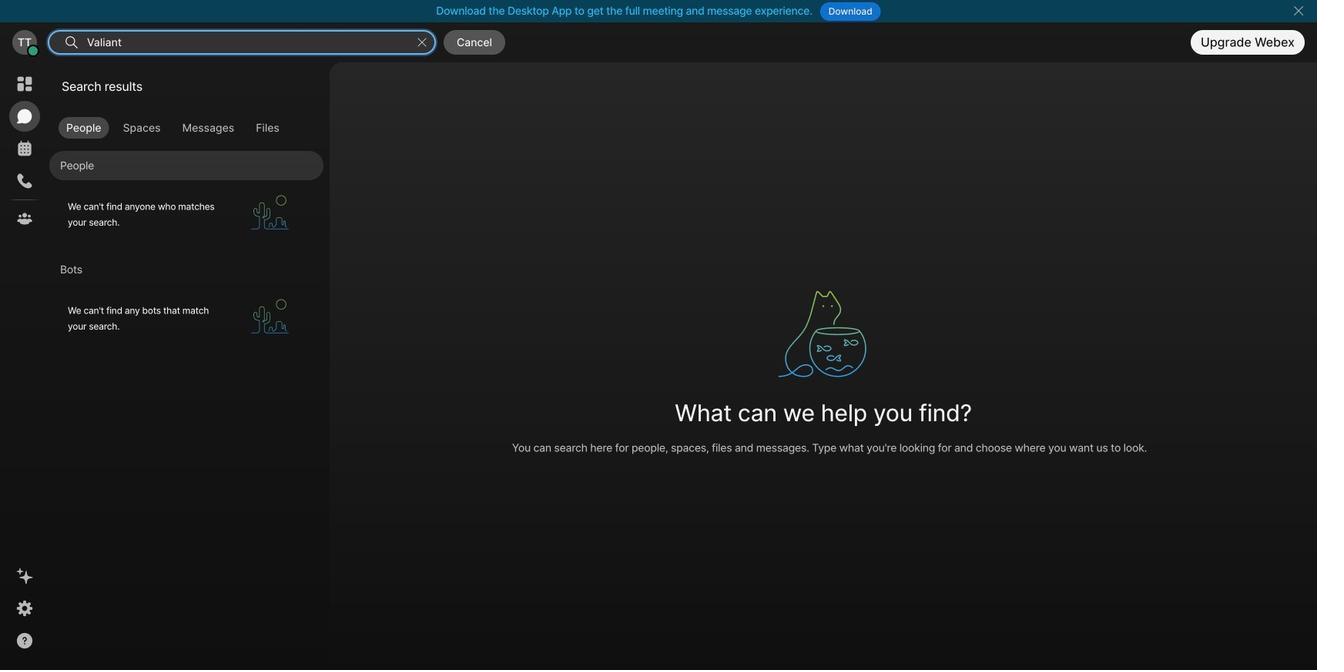 Task type: vqa. For each thing, say whether or not it's contained in the screenshot.
2nd ALERT from the bottom
yes



Task type: describe. For each thing, give the bounding box(es) containing it.
cancel_16 image
[[1293, 5, 1305, 17]]

1 alert from the top
[[49, 180, 324, 249]]



Task type: locate. For each thing, give the bounding box(es) containing it.
Search search field
[[86, 32, 411, 52]]

alert
[[49, 180, 324, 249], [49, 284, 324, 353]]

webex tab list
[[9, 69, 40, 234]]

group
[[49, 117, 324, 139]]

navigation
[[0, 62, 49, 670]]

2 alert from the top
[[49, 284, 324, 353]]

0 vertical spatial alert
[[49, 180, 324, 249]]

1 vertical spatial alert
[[49, 284, 324, 353]]

list
[[49, 145, 324, 353]]



